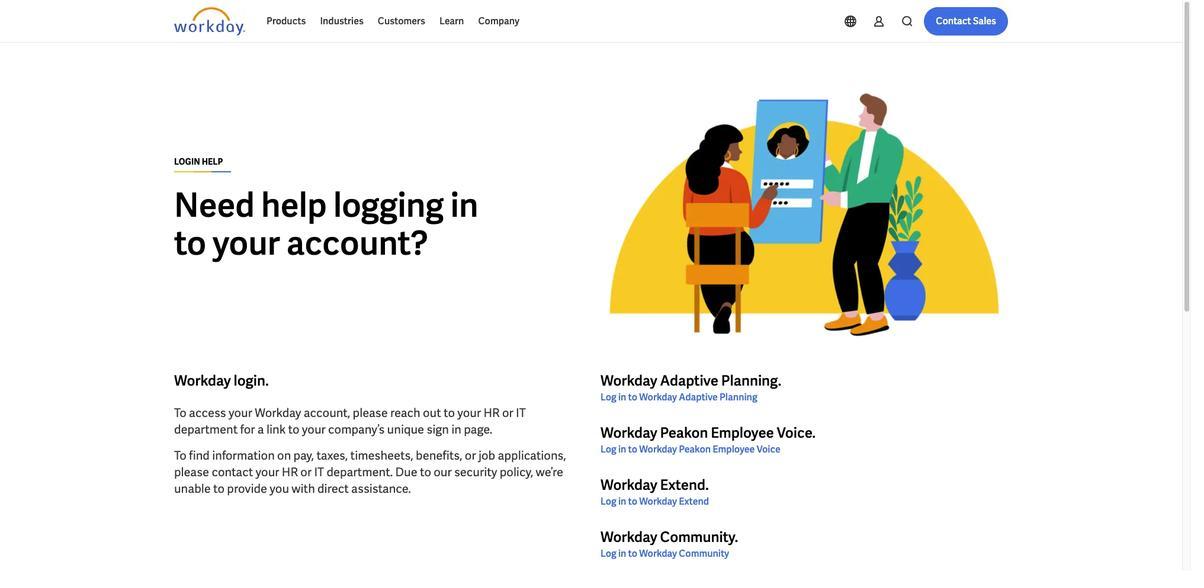 Task type: describe. For each thing, give the bounding box(es) containing it.
log in to workday community link
[[601, 547, 729, 561]]

to inside workday peakon employee voice. log in to workday peakon employee voice
[[628, 443, 638, 456]]

security
[[454, 464, 497, 480]]

voice.
[[777, 424, 816, 442]]

account,
[[304, 405, 350, 421]]

industries
[[320, 15, 364, 27]]

hr inside to access your workday account, please reach out to your hr or it department for a link to your company's unique sign in page.
[[484, 405, 500, 421]]

'' image
[[601, 81, 1008, 352]]

department
[[174, 422, 238, 437]]

community.
[[660, 528, 738, 546]]

log in to workday extend link
[[601, 495, 709, 509]]

it inside to find information on pay, taxes, timesheets, benefits, or job applications, please contact your hr or it department. due to our security policy, we're unable to provide you with direct assistance.
[[314, 464, 324, 480]]

1 vertical spatial peakon
[[679, 443, 711, 456]]

we're
[[536, 464, 563, 480]]

in inside to access your workday account, please reach out to your hr or it department for a link to your company's unique sign in page.
[[452, 422, 462, 437]]

products
[[267, 15, 306, 27]]

login help
[[174, 157, 223, 167]]

log inside workday extend. log in to workday extend
[[601, 495, 617, 508]]

pay,
[[294, 448, 314, 463]]

sales
[[973, 15, 997, 27]]

assistance.
[[351, 481, 411, 496]]

1 vertical spatial employee
[[713, 443, 755, 456]]

contact
[[936, 15, 971, 27]]

workday extend. log in to workday extend
[[601, 476, 709, 508]]

to inside workday adaptive planning. log in to workday adaptive planning
[[628, 391, 638, 403]]

contact
[[212, 464, 253, 480]]

0 vertical spatial peakon
[[660, 424, 708, 442]]

you
[[270, 481, 289, 496]]

products button
[[260, 7, 313, 36]]

unique
[[387, 422, 424, 437]]

unable
[[174, 481, 211, 496]]

it inside to access your workday account, please reach out to your hr or it department for a link to your company's unique sign in page.
[[516, 405, 526, 421]]

go to the homepage image
[[174, 7, 245, 36]]

in inside workday peakon employee voice. log in to workday peakon employee voice
[[619, 443, 627, 456]]

community
[[679, 547, 729, 560]]

in inside workday extend. log in to workday extend
[[619, 495, 627, 508]]

your inside to find information on pay, taxes, timesheets, benefits, or job applications, please contact your hr or it department. due to our security policy, we're unable to provide you with direct assistance.
[[256, 464, 279, 480]]

login.
[[234, 371, 269, 390]]

reach
[[390, 405, 421, 421]]

2 vertical spatial or
[[301, 464, 312, 480]]

page.
[[464, 422, 493, 437]]

help
[[202, 157, 223, 167]]

our
[[434, 464, 452, 480]]

find
[[189, 448, 210, 463]]

workday peakon employee voice. log in to workday peakon employee voice
[[601, 424, 816, 456]]

job
[[479, 448, 495, 463]]

a
[[258, 422, 264, 437]]

0 vertical spatial employee
[[711, 424, 774, 442]]

to access your workday account, please reach out to your hr or it department for a link to your company's unique sign in page.
[[174, 405, 526, 437]]

planning
[[720, 391, 758, 403]]

company button
[[471, 7, 527, 36]]



Task type: locate. For each thing, give the bounding box(es) containing it.
workday community. log in to workday community
[[601, 528, 738, 560]]

voice
[[757, 443, 781, 456]]

to
[[174, 222, 206, 265], [628, 391, 638, 403], [444, 405, 455, 421], [288, 422, 300, 437], [628, 443, 638, 456], [420, 464, 431, 480], [213, 481, 225, 496], [628, 495, 638, 508], [628, 547, 638, 560]]

to inside to find information on pay, taxes, timesheets, benefits, or job applications, please contact your hr or it department. due to our security policy, we're unable to provide you with direct assistance.
[[174, 448, 187, 463]]

3 log from the top
[[601, 495, 617, 508]]

it down taxes,
[[314, 464, 324, 480]]

contact sales
[[936, 15, 997, 27]]

1 vertical spatial please
[[174, 464, 209, 480]]

your
[[213, 222, 280, 265], [229, 405, 252, 421], [458, 405, 481, 421], [302, 422, 326, 437], [256, 464, 279, 480]]

company's
[[328, 422, 385, 437]]

workday inside to access your workday account, please reach out to your hr or it department for a link to your company's unique sign in page.
[[255, 405, 301, 421]]

or down pay, at bottom left
[[301, 464, 312, 480]]

peakon up extend.
[[679, 443, 711, 456]]

to inside to access your workday account, please reach out to your hr or it department for a link to your company's unique sign in page.
[[174, 405, 187, 421]]

employee left voice
[[713, 443, 755, 456]]

0 vertical spatial or
[[502, 405, 514, 421]]

extend.
[[660, 476, 709, 494]]

benefits,
[[416, 448, 462, 463]]

adaptive left planning
[[679, 391, 718, 403]]

hr
[[484, 405, 500, 421], [282, 464, 298, 480]]

to inside workday extend. log in to workday extend
[[628, 495, 638, 508]]

customers
[[378, 15, 425, 27]]

need help logging in to your account?
[[174, 184, 479, 265]]

it
[[516, 405, 526, 421], [314, 464, 324, 480]]

2 log from the top
[[601, 443, 617, 456]]

1 horizontal spatial it
[[516, 405, 526, 421]]

to inside need help logging in to your account?
[[174, 222, 206, 265]]

log in to workday adaptive planning link
[[601, 390, 758, 405]]

0 horizontal spatial please
[[174, 464, 209, 480]]

0 vertical spatial it
[[516, 405, 526, 421]]

0 vertical spatial adaptive
[[660, 371, 719, 390]]

please inside to access your workday account, please reach out to your hr or it department for a link to your company's unique sign in page.
[[353, 405, 388, 421]]

in inside workday community. log in to workday community
[[619, 547, 627, 560]]

employee
[[711, 424, 774, 442], [713, 443, 755, 456]]

1 vertical spatial adaptive
[[679, 391, 718, 403]]

with
[[292, 481, 315, 496]]

0 horizontal spatial it
[[314, 464, 324, 480]]

adaptive
[[660, 371, 719, 390], [679, 391, 718, 403]]

0 horizontal spatial hr
[[282, 464, 298, 480]]

on
[[277, 448, 291, 463]]

direct
[[318, 481, 349, 496]]

1 vertical spatial to
[[174, 448, 187, 463]]

or up the "applications,"
[[502, 405, 514, 421]]

peakon
[[660, 424, 708, 442], [679, 443, 711, 456]]

information
[[212, 448, 275, 463]]

1 horizontal spatial please
[[353, 405, 388, 421]]

policy,
[[500, 464, 533, 480]]

1 horizontal spatial hr
[[484, 405, 500, 421]]

to left 'access' at bottom
[[174, 405, 187, 421]]

in
[[451, 184, 479, 227], [619, 391, 627, 403], [452, 422, 462, 437], [619, 443, 627, 456], [619, 495, 627, 508], [619, 547, 627, 560]]

provide
[[227, 481, 267, 496]]

1 horizontal spatial or
[[465, 448, 476, 463]]

please up unable on the left
[[174, 464, 209, 480]]

need
[[174, 184, 255, 227]]

taxes,
[[317, 448, 348, 463]]

0 vertical spatial to
[[174, 405, 187, 421]]

please up company's
[[353, 405, 388, 421]]

planning.
[[722, 371, 782, 390]]

log inside workday adaptive planning. log in to workday adaptive planning
[[601, 391, 617, 403]]

applications,
[[498, 448, 566, 463]]

customers button
[[371, 7, 432, 36]]

2 horizontal spatial or
[[502, 405, 514, 421]]

timesheets,
[[351, 448, 413, 463]]

workday login.
[[174, 371, 269, 390]]

to inside workday community. log in to workday community
[[628, 547, 638, 560]]

0 horizontal spatial or
[[301, 464, 312, 480]]

to for to access your workday account, please reach out to your hr or it department for a link to your company's unique sign in page.
[[174, 405, 187, 421]]

1 log from the top
[[601, 391, 617, 403]]

workday
[[174, 371, 231, 390], [601, 371, 658, 390], [639, 391, 677, 403], [255, 405, 301, 421], [601, 424, 658, 442], [639, 443, 677, 456], [601, 476, 658, 494], [639, 495, 677, 508], [601, 528, 658, 546], [639, 547, 677, 560]]

company
[[478, 15, 520, 27]]

due
[[396, 464, 418, 480]]

extend
[[679, 495, 709, 508]]

to find information on pay, taxes, timesheets, benefits, or job applications, please contact your hr or it department. due to our security policy, we're unable to provide you with direct assistance.
[[174, 448, 566, 496]]

for
[[240, 422, 255, 437]]

it up the "applications,"
[[516, 405, 526, 421]]

or
[[502, 405, 514, 421], [465, 448, 476, 463], [301, 464, 312, 480]]

access
[[189, 405, 226, 421]]

4 log from the top
[[601, 547, 617, 560]]

learn button
[[432, 7, 471, 36]]

to for to find information on pay, taxes, timesheets, benefits, or job applications, please contact your hr or it department. due to our security policy, we're unable to provide you with direct assistance.
[[174, 448, 187, 463]]

please
[[353, 405, 388, 421], [174, 464, 209, 480]]

peakon up log in to workday peakon employee voice link
[[660, 424, 708, 442]]

employee up voice
[[711, 424, 774, 442]]

log inside workday peakon employee voice. log in to workday peakon employee voice
[[601, 443, 617, 456]]

0 vertical spatial hr
[[484, 405, 500, 421]]

hr down on
[[282, 464, 298, 480]]

to
[[174, 405, 187, 421], [174, 448, 187, 463]]

industries button
[[313, 7, 371, 36]]

learn
[[440, 15, 464, 27]]

log in to workday peakon employee voice link
[[601, 443, 781, 457]]

1 vertical spatial hr
[[282, 464, 298, 480]]

in inside workday adaptive planning. log in to workday adaptive planning
[[619, 391, 627, 403]]

2 to from the top
[[174, 448, 187, 463]]

department.
[[327, 464, 393, 480]]

log inside workday community. log in to workday community
[[601, 547, 617, 560]]

or left 'job'
[[465, 448, 476, 463]]

1 vertical spatial or
[[465, 448, 476, 463]]

help
[[261, 184, 327, 227]]

your inside need help logging in to your account?
[[213, 222, 280, 265]]

or inside to access your workday account, please reach out to your hr or it department for a link to your company's unique sign in page.
[[502, 405, 514, 421]]

out
[[423, 405, 441, 421]]

to left the find
[[174, 448, 187, 463]]

0 vertical spatial please
[[353, 405, 388, 421]]

workday adaptive planning. log in to workday adaptive planning
[[601, 371, 782, 403]]

hr up page.
[[484, 405, 500, 421]]

please inside to find information on pay, taxes, timesheets, benefits, or job applications, please contact your hr or it department. due to our security policy, we're unable to provide you with direct assistance.
[[174, 464, 209, 480]]

logging
[[333, 184, 444, 227]]

login
[[174, 157, 200, 167]]

log
[[601, 391, 617, 403], [601, 443, 617, 456], [601, 495, 617, 508], [601, 547, 617, 560]]

account?
[[287, 222, 428, 265]]

in inside need help logging in to your account?
[[451, 184, 479, 227]]

1 vertical spatial it
[[314, 464, 324, 480]]

link
[[267, 422, 286, 437]]

contact sales link
[[924, 7, 1008, 36]]

1 to from the top
[[174, 405, 187, 421]]

hr inside to find information on pay, taxes, timesheets, benefits, or job applications, please contact your hr or it department. due to our security policy, we're unable to provide you with direct assistance.
[[282, 464, 298, 480]]

sign
[[427, 422, 449, 437]]

adaptive up log in to workday adaptive planning link
[[660, 371, 719, 390]]



Task type: vqa. For each thing, say whether or not it's contained in the screenshot.
in in TO ACCESS YOUR WORKDAY ACCOUNT, PLEASE REACH OUT TO YOUR HR OR IT DEPARTMENT FOR A LINK TO YOUR COMPANY'S UNIQUE SIGN IN PAGE.
yes



